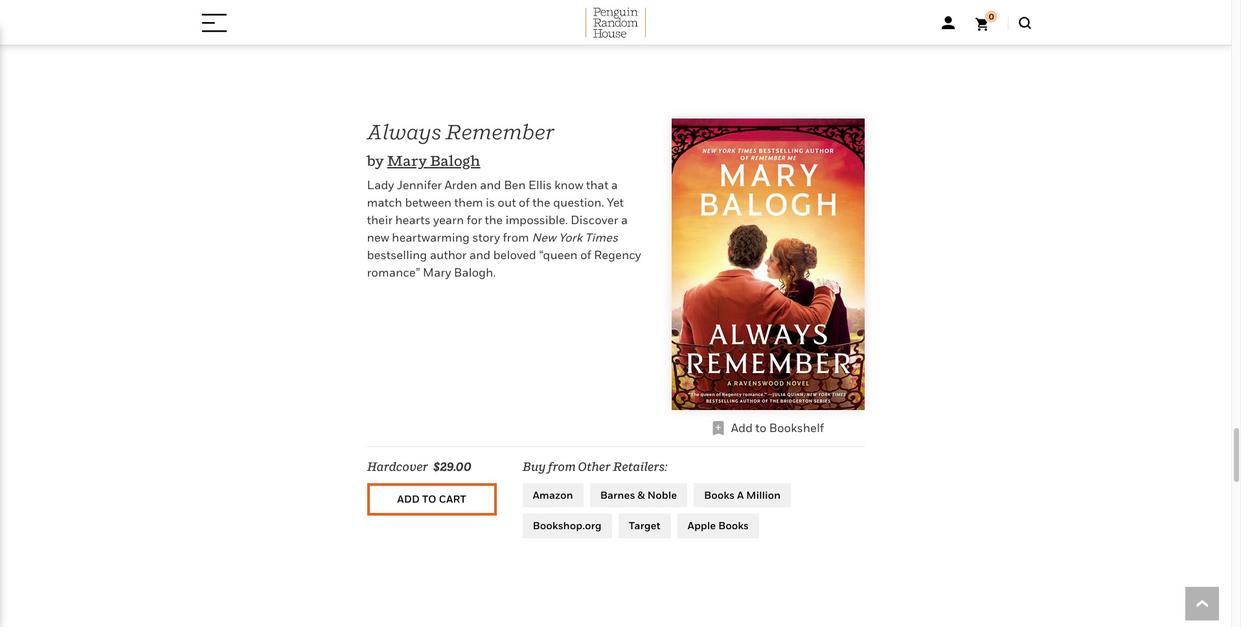 Task type: vqa. For each thing, say whether or not it's contained in the screenshot.
THE NICKEL BOYS
no



Task type: locate. For each thing, give the bounding box(es) containing it.
of right out
[[519, 196, 530, 209]]

and inside lady jennifer arden and ben ellis know that a match between them is out of the question. yet their hearts yearn for the impossible. discover a new heartwarming story from
[[480, 178, 501, 192]]

0 horizontal spatial a
[[611, 178, 618, 192]]

remember
[[445, 119, 555, 144]]

bookshelf
[[769, 421, 824, 435]]

0 horizontal spatial of
[[519, 196, 530, 209]]

to for bookshelf
[[756, 421, 767, 435]]

and up the is
[[480, 178, 501, 192]]

$29.00
[[433, 460, 471, 473]]

add inside button
[[397, 493, 420, 506]]

1 vertical spatial books
[[718, 519, 749, 532]]

impossible.
[[506, 213, 568, 227]]

arden
[[445, 178, 477, 192]]

0 vertical spatial from
[[503, 231, 529, 244]]

mary
[[387, 153, 427, 169], [423, 266, 451, 279]]

lady
[[367, 178, 394, 192]]

1 vertical spatial the
[[485, 213, 503, 227]]

0 vertical spatial of
[[519, 196, 530, 209]]

author
[[430, 248, 467, 262]]

and
[[480, 178, 501, 192], [469, 248, 491, 262]]

mary balogh link
[[387, 153, 480, 169]]

yearn
[[433, 213, 464, 227]]

0 vertical spatial add
[[731, 421, 753, 435]]

books down "books a million" link
[[718, 519, 749, 532]]

"queen
[[539, 248, 578, 262]]

1 horizontal spatial to
[[756, 421, 767, 435]]

ellis
[[528, 178, 552, 192]]

from up beloved
[[503, 231, 529, 244]]

out
[[498, 196, 516, 209]]

a down yet
[[621, 213, 628, 227]]

books inside "books a million" link
[[704, 488, 735, 501]]

add left bookshelf
[[731, 421, 753, 435]]

books a million link
[[694, 483, 791, 508]]

1 vertical spatial from
[[548, 460, 576, 473]]

noble
[[648, 488, 677, 501]]

1 vertical spatial to
[[422, 493, 436, 506]]

is
[[486, 196, 495, 209]]

of
[[519, 196, 530, 209], [580, 248, 591, 262]]

mary up the jennifer
[[387, 153, 427, 169]]

and up balogh.
[[469, 248, 491, 262]]

from
[[503, 231, 529, 244], [548, 460, 576, 473]]

0 horizontal spatial from
[[503, 231, 529, 244]]

yet
[[607, 196, 624, 209]]

1 horizontal spatial a
[[621, 213, 628, 227]]

0 horizontal spatial to
[[422, 493, 436, 506]]

bestselling
[[367, 248, 427, 262]]

other
[[578, 460, 611, 473]]

to left the cart
[[422, 493, 436, 506]]

1 vertical spatial add
[[397, 493, 420, 506]]

add for add to bookshelf
[[731, 421, 753, 435]]

1 horizontal spatial from
[[548, 460, 576, 473]]

barnes
[[600, 488, 635, 501]]

the down ellis
[[533, 196, 550, 209]]

to inside button
[[422, 493, 436, 506]]

apple books
[[688, 519, 749, 532]]

always
[[367, 119, 441, 144]]

the
[[533, 196, 550, 209], [485, 213, 503, 227]]

buy
[[523, 460, 546, 473]]

1 horizontal spatial the
[[533, 196, 550, 209]]

books
[[704, 488, 735, 501], [718, 519, 749, 532]]

million
[[746, 488, 781, 501]]

books left a
[[704, 488, 735, 501]]

to
[[756, 421, 767, 435], [422, 493, 436, 506]]

question.
[[553, 196, 604, 209]]

new york times bestselling author and beloved "queen of regency romance" mary balogh.
[[367, 231, 641, 279]]

mary inside new york times bestselling author and beloved "queen of regency romance" mary balogh.
[[423, 266, 451, 279]]

lady jennifer arden and ben ellis know that a match between them is out of the question. yet their hearts yearn for the impossible. discover a new heartwarming story from
[[367, 178, 628, 244]]

0 vertical spatial a
[[611, 178, 618, 192]]

to for cart
[[422, 493, 436, 506]]

always remember book cover picture image
[[672, 118, 865, 410]]

add to cart button
[[367, 483, 497, 516]]

add
[[731, 421, 753, 435], [397, 493, 420, 506]]

0 vertical spatial to
[[756, 421, 767, 435]]

add to cart
[[397, 493, 466, 506]]

amazon link
[[523, 483, 584, 508]]

of inside new york times bestselling author and beloved "queen of regency romance" mary balogh.
[[580, 248, 591, 262]]

a
[[611, 178, 618, 192], [621, 213, 628, 227]]

cart
[[439, 493, 466, 506]]

0 vertical spatial books
[[704, 488, 735, 501]]

of down york
[[580, 248, 591, 262]]

york
[[559, 231, 582, 244]]

romance"
[[367, 266, 420, 279]]

add down hardcover $29.00
[[397, 493, 420, 506]]

1 vertical spatial and
[[469, 248, 491, 262]]

0 horizontal spatial add
[[397, 493, 420, 506]]

1 horizontal spatial add
[[731, 421, 753, 435]]

barnes & noble
[[600, 488, 677, 501]]

from right the buy
[[548, 460, 576, 473]]

the down the is
[[485, 213, 503, 227]]

1 vertical spatial of
[[580, 248, 591, 262]]

shopping cart image
[[975, 10, 997, 31]]

&
[[638, 488, 645, 501]]

0 vertical spatial and
[[480, 178, 501, 192]]

a right that
[[611, 178, 618, 192]]

add for add to cart
[[397, 493, 420, 506]]

mary down author
[[423, 266, 451, 279]]

1 vertical spatial mary
[[423, 266, 451, 279]]

new
[[367, 231, 389, 244]]

1 horizontal spatial of
[[580, 248, 591, 262]]

match
[[367, 196, 402, 209]]

bookshop.org
[[533, 519, 602, 532]]

to left bookshelf
[[756, 421, 767, 435]]

regency
[[594, 248, 641, 262]]



Task type: describe. For each thing, give the bounding box(es) containing it.
their
[[367, 213, 393, 227]]

from inside lady jennifer arden and ben ellis know that a match between them is out of the question. yet their hearts yearn for the impossible. discover a new heartwarming story from
[[503, 231, 529, 244]]

buy from other retailers:
[[523, 460, 667, 473]]

ben
[[504, 178, 526, 192]]

books a million
[[704, 488, 781, 501]]

penguin random house image
[[585, 8, 646, 37]]

story
[[473, 231, 500, 244]]

by
[[367, 153, 384, 169]]

balogh.
[[454, 266, 496, 279]]

0 horizontal spatial the
[[485, 213, 503, 227]]

of inside lady jennifer arden and ben ellis know that a match between them is out of the question. yet their hearts yearn for the impossible. discover a new heartwarming story from
[[519, 196, 530, 209]]

discover
[[571, 213, 618, 227]]

1 vertical spatial a
[[621, 213, 628, 227]]

hardcover
[[367, 460, 428, 473]]

and inside new york times bestselling author and beloved "queen of regency romance" mary balogh.
[[469, 248, 491, 262]]

add to bookshelf
[[731, 421, 824, 435]]

target link
[[619, 514, 671, 538]]

balogh
[[430, 153, 480, 169]]

target
[[629, 519, 661, 532]]

bookshop.org link
[[523, 514, 612, 538]]

know
[[555, 178, 583, 192]]

by mary balogh
[[367, 153, 480, 169]]

retailers:
[[613, 460, 667, 473]]

heartwarming
[[392, 231, 470, 244]]

between
[[405, 196, 452, 209]]

always remember
[[367, 119, 555, 144]]

0 vertical spatial the
[[533, 196, 550, 209]]

jennifer
[[397, 178, 442, 192]]

search image
[[1019, 17, 1031, 29]]

apple books link
[[677, 514, 759, 538]]

always remember link
[[367, 119, 555, 144]]

a
[[737, 488, 744, 501]]

hardcover $29.00
[[367, 460, 471, 473]]

new
[[532, 231, 556, 244]]

them
[[454, 196, 483, 209]]

books inside "apple books" link
[[718, 519, 749, 532]]

hearts
[[395, 213, 431, 227]]

times
[[585, 231, 618, 244]]

for
[[467, 213, 482, 227]]

beloved
[[493, 248, 536, 262]]

amazon
[[533, 488, 573, 501]]

apple
[[688, 519, 716, 532]]

0 vertical spatial mary
[[387, 153, 427, 169]]

barnes & noble link
[[590, 483, 687, 508]]

that
[[586, 178, 609, 192]]

sign in image
[[942, 16, 955, 29]]



